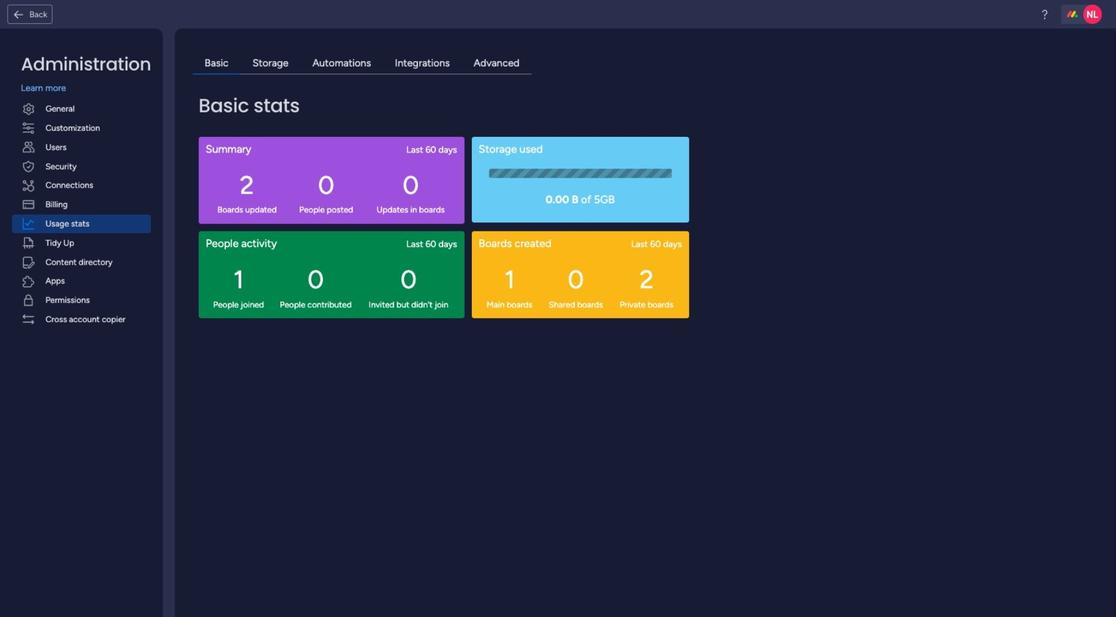 Task type: vqa. For each thing, say whether or not it's contained in the screenshot.
Back To Workspace icon
yes



Task type: locate. For each thing, give the bounding box(es) containing it.
help image
[[1039, 8, 1051, 20]]

back to workspace image
[[13, 8, 25, 20]]



Task type: describe. For each thing, give the bounding box(es) containing it.
noah lott image
[[1083, 5, 1102, 24]]



